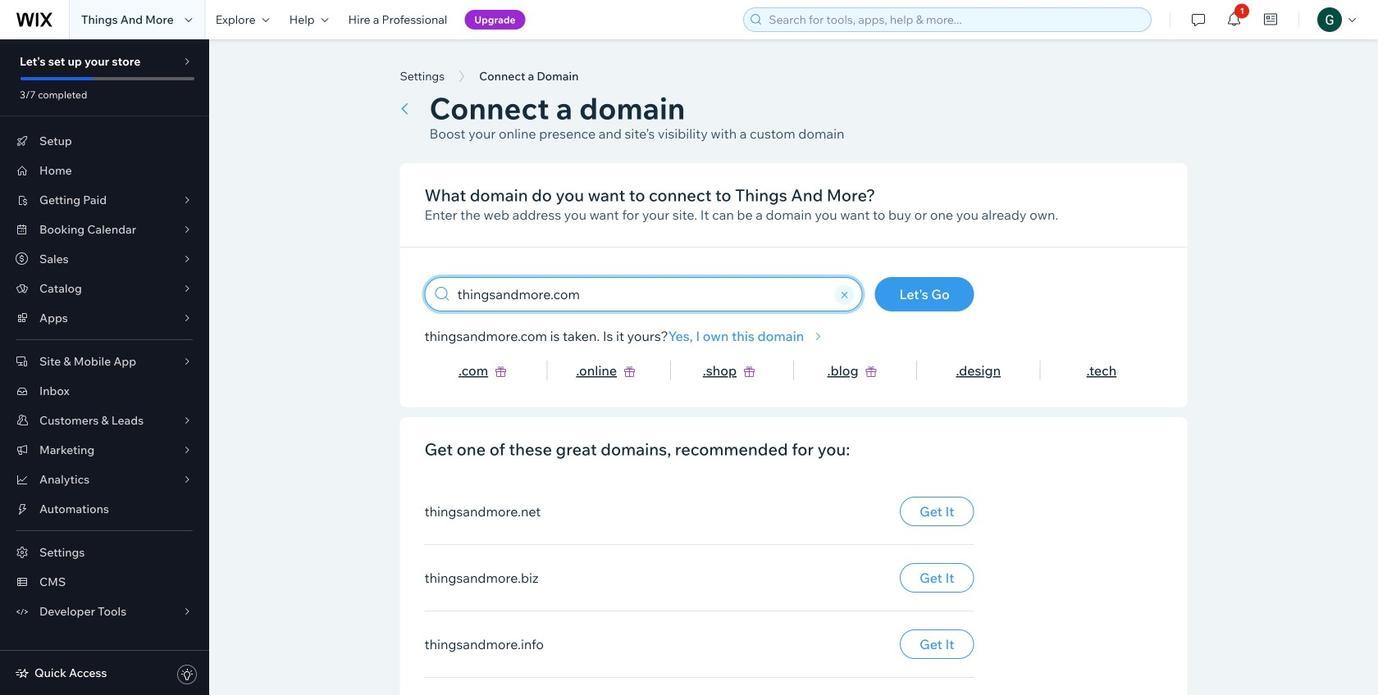 Task type: locate. For each thing, give the bounding box(es) containing it.
sidebar element
[[0, 39, 209, 696]]

e.g. mystunningwebsite.com field
[[452, 278, 832, 311]]

Search for tools, apps, help & more... field
[[764, 8, 1146, 31]]



Task type: vqa. For each thing, say whether or not it's contained in the screenshot.
Sidebar element
yes



